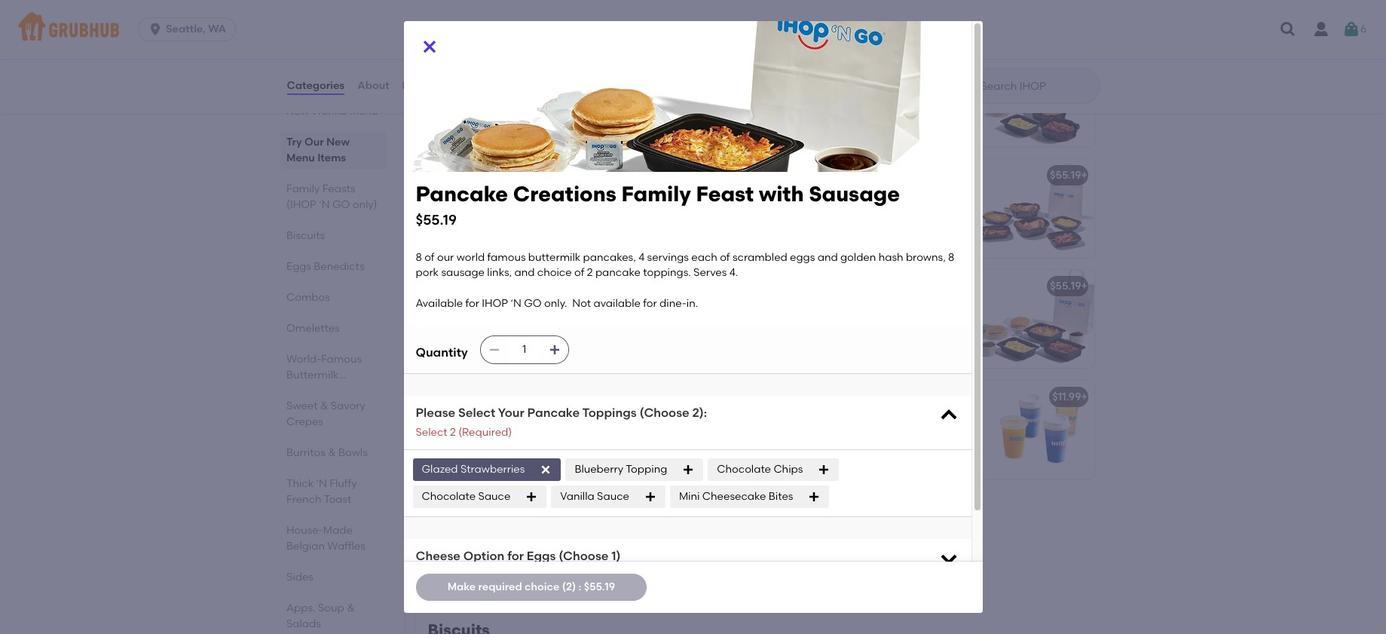 Task type: describe. For each thing, give the bounding box(es) containing it.
(choose inside please select your pancake toppings (choose 2): select 2 (required)
[[640, 406, 690, 420]]

steakburgers & chicken sandwiches family feast
[[440, 390, 698, 403]]

mac
[[563, 125, 587, 138]]

$11.99 +
[[1053, 390, 1088, 403]]

pancakes inside world-famous buttermilk pancakes sweet & savory crepes
[[286, 385, 336, 397]]

toppings
[[583, 406, 637, 420]]

reviews button
[[402, 59, 445, 113]]

0 vertical spatial menu
[[350, 105, 378, 118]]

only)
[[352, 198, 377, 211]]

available inside choice of 4 refreshing 30oz. beverages.  choose from fountain drink sodas, lemonade or iced tea. available for ihop 'n go only. not available for dine-in.
[[440, 584, 487, 597]]

creations for pancake creations family feast with bacon
[[488, 280, 539, 292]]

(required)
[[459, 426, 512, 439]]

svg image inside the seattle, wa button
[[148, 22, 163, 37]]

benedicts
[[314, 260, 364, 273]]

steakburgers
[[440, 390, 510, 403]]

pancake inside please select your pancake toppings (choose 2): select 2 (required)
[[528, 406, 580, 420]]

1 horizontal spatial pancakes
[[923, 58, 974, 71]]

choice
[[440, 523, 477, 535]]

iced
[[577, 553, 599, 566]]

'n inside "8 of our world famous buttermilk pancakes, 4 servings each of scrambled eggs and golden hash browns, 8 pork sausage links, and choice of 2 pancake toppings. serves 4. available for ihop 'n go only.  not available for dine-in."
[[511, 297, 522, 310]]

pieces
[[453, 79, 486, 92]]

chicken
[[589, 79, 629, 92]]

world
[[457, 251, 485, 264]]

(ihop
[[286, 198, 316, 211]]

breakfast beverage bundle
[[778, 390, 918, 403]]

breakfast family feast with pancakes image
[[982, 48, 1095, 146]]

crepes
[[286, 416, 323, 428]]

(2)
[[562, 581, 576, 593]]

lemonade
[[506, 553, 561, 566]]

Input item quantity number field
[[508, 336, 541, 364]]

1 horizontal spatial dine-
[[633, 18, 656, 28]]

go
[[521, 18, 534, 28]]

please select your pancake toppings (choose 2): select 2 (required)
[[416, 406, 707, 439]]

glazed
[[422, 463, 458, 476]]

bowls
[[338, 446, 368, 459]]

$55.19 for breakfast family feast with waffles image
[[713, 169, 744, 182]]

main navigation navigation
[[0, 0, 1387, 59]]

'n inside choice of 4 refreshing 30oz. beverages.  choose from fountain drink sodas, lemonade or iced tea. available for ihop 'n go only. not available for dine-in.
[[535, 569, 546, 581]]

house-
[[286, 524, 323, 537]]

buttermilk inside world-famous buttermilk pancakes sweet & savory crepes
[[286, 369, 338, 382]]

1 horizontal spatial eggs
[[527, 549, 556, 563]]

1 vertical spatial french
[[1029, 169, 1065, 182]]

search icon image
[[957, 77, 976, 95]]

+ for breakfast family feast with waffles
[[744, 169, 750, 182]]

omelettes
[[286, 322, 340, 335]]

chocolate for chocolate sauce
[[422, 490, 476, 503]]

$55.19 inside pancake creations family feast with sausage $55.19
[[416, 211, 457, 228]]

family feasts (ihop 'n go only)
[[286, 183, 377, 211]]

$55.19 for new! breakfast family feast with thick 'n fluffy french toast 'image'
[[1051, 169, 1082, 182]]

svg image inside 6 button
[[1343, 20, 1361, 38]]

go inside family feasts (ihop 'n go only)
[[332, 198, 350, 211]]

pancake creations family feast with bacon
[[440, 280, 667, 292]]

of down served
[[520, 110, 530, 123]]

about
[[358, 79, 390, 92]]

thick 'n fluffy french toast
[[286, 477, 357, 506]]

cheddar
[[515, 125, 561, 138]]

world-
[[286, 353, 321, 366]]

+ for breakfast family feast with pancakes
[[1082, 58, 1088, 71]]

& inside world-famous buttermilk pancakes sweet & savory crepes
[[320, 400, 328, 413]]

with inside button
[[609, 280, 631, 292]]

chocolate chips
[[717, 463, 803, 476]]

bundle for lunch/dinner beverage bundle
[[566, 501, 602, 514]]

feast inside pancake creations family feast with sausage $55.19
[[697, 181, 754, 207]]

salad,
[[440, 110, 471, 123]]

& inside apps, soup & salads
[[347, 602, 355, 615]]

only. inside choice of 4 refreshing 30oz. beverages.  choose from fountain drink sodas, lemonade or iced tea. available for ihop 'n go only. not available for dine-in.
[[569, 569, 592, 581]]

creamy
[[440, 125, 479, 138]]

vanilla
[[561, 490, 595, 503]]

1 vertical spatial choice
[[525, 581, 560, 593]]

house-made belgian waffles
[[286, 524, 365, 553]]

$107.98
[[708, 390, 744, 403]]

basket
[[483, 110, 518, 123]]

pancake
[[596, 266, 641, 279]]

make
[[448, 581, 476, 593]]

breast
[[440, 95, 473, 107]]

strawberries
[[461, 463, 525, 476]]

seattle,
[[166, 23, 206, 35]]

our
[[304, 136, 324, 149]]

glazed strawberries
[[422, 463, 525, 476]]

strips,
[[476, 95, 506, 107]]

1 horizontal spatial buttermilk
[[466, 58, 520, 71]]

toast inside thick 'n fluffy french toast
[[324, 493, 351, 506]]

pancake for pancake creations family feast with sausage
[[778, 280, 824, 292]]

sweet
[[286, 400, 318, 413]]

refreshing
[[501, 523, 552, 535]]

topping
[[626, 463, 668, 476]]

family inside button
[[542, 280, 576, 292]]

beverage for lunch/dinner
[[514, 501, 563, 514]]

0 vertical spatial thick
[[954, 169, 982, 182]]

0 vertical spatial only.
[[536, 18, 556, 28]]

try our new menu items
[[286, 136, 349, 164]]

0 vertical spatial select
[[459, 406, 496, 420]]

salads
[[286, 618, 321, 630]]

4 inside choice of 4 refreshing 30oz. beverages.  choose from fountain drink sodas, lemonade or iced tea. available for ihop 'n go only. not available for dine-in.
[[492, 523, 498, 535]]

apps,
[[286, 602, 315, 615]]

feast inside button
[[578, 280, 607, 292]]

served
[[508, 95, 542, 107]]

fluffy inside thick 'n fluffy french toast
[[329, 477, 357, 490]]

0 vertical spatial chicken
[[558, 58, 600, 71]]

breakfast for breakfast family feast with pancakes
[[778, 58, 828, 71]]

buttermilk inside "8 of our world famous buttermilk pancakes, 4 servings each of scrambled eggs and golden hash browns, 8 pork sausage links, and choice of 2 pancake toppings. serves 4. available for ihop 'n go only.  not available for dine-in."
[[529, 251, 581, 264]]

pancake creations family feast with sausage $55.19
[[416, 181, 900, 228]]

mini cheesecake bites
[[679, 490, 794, 503]]

of right each
[[720, 251, 730, 264]]

0 vertical spatial in.
[[656, 18, 666, 28]]

1 vertical spatial chicken
[[523, 390, 565, 403]]

world-famous buttermilk pancakes sweet & savory crepes
[[286, 353, 365, 428]]

categories button
[[286, 59, 346, 113]]

0 vertical spatial not
[[558, 18, 574, 28]]

2):
[[693, 406, 707, 420]]

4. inside "8 of our world famous buttermilk pancakes, 4 servings each of scrambled eggs and golden hash browns, 8 pork sausage links, and choice of 2 pancake toppings. serves 4. available for ihop 'n go only.  not available for dine-in."
[[730, 266, 738, 279]]

new buttermilk crispy chicken family feast image
[[644, 48, 757, 146]]

Search IHOP search field
[[980, 79, 1095, 94]]

4. inside 16 pieces of buttermilk crispy chicken breast strips, served with a side salad, a basket of french fries, and creamy sharp cheddar mac & cheese.  serves 4.
[[518, 140, 527, 153]]

new buttermilk crispy chicken family feast
[[440, 58, 668, 71]]

4 inside "8 of our world famous buttermilk pancakes, 4 servings each of scrambled eggs and golden hash browns, 8 pork sausage links, and choice of 2 pancake toppings. serves 4. available for ihop 'n go only.  not available for dine-in."
[[639, 251, 645, 264]]

vanilla sauce
[[561, 490, 630, 503]]

sodas,
[[469, 553, 503, 566]]

crispy
[[522, 58, 555, 71]]

your
[[498, 406, 525, 420]]

servings
[[648, 251, 689, 264]]

0 horizontal spatial and
[[515, 266, 535, 279]]

sauce for chocolate sauce
[[479, 490, 511, 503]]

1 horizontal spatial a
[[569, 95, 576, 107]]

burritos & bowls
[[286, 446, 368, 459]]

1 horizontal spatial toast
[[1067, 169, 1095, 182]]

breakfast for breakfast beverage bundle
[[778, 390, 828, 403]]

choice inside "8 of our world famous buttermilk pancakes, 4 servings each of scrambled eggs and golden hash browns, 8 pork sausage links, and choice of 2 pancake toppings. serves 4. available for ihop 'n go only.  not available for dine-in."
[[538, 266, 572, 279]]

categories
[[287, 79, 345, 92]]

16
[[440, 79, 450, 92]]

pancake creations family feast with bacon image
[[644, 270, 757, 368]]

try
[[286, 136, 302, 149]]

cheesecake
[[703, 490, 767, 503]]

new! breakfast family feast with thick 'n fluffy french toast image
[[982, 159, 1095, 257]]

soup
[[318, 602, 344, 615]]

not inside choice of 4 refreshing 30oz. beverages.  choose from fountain drink sodas, lemonade or iced tea. available for ihop 'n go only. not available for dine-in.
[[594, 569, 613, 581]]

$55.19 for pancake creations family feast with sausage image on the right of page
[[1051, 280, 1082, 292]]

$11.99
[[1053, 390, 1082, 403]]

scrambled
[[733, 251, 788, 264]]

sides
[[286, 571, 313, 584]]

sauce for vanilla sauce
[[597, 490, 630, 503]]

family inside family feasts (ihop 'n go only)
[[286, 183, 320, 195]]

bites
[[769, 490, 794, 503]]

menu inside try our new menu items
[[286, 152, 315, 164]]



Task type: vqa. For each thing, say whether or not it's contained in the screenshot.
8 OF OUR WORLD FAMOUS BUTTERMILK PANCAKES, 4 SERVINGS EACH OF SCRAMBLED EGGS AND GOLDEN HASH BROWNS, 8 PORK SAUSAGE LINKS, AND CHOICE OF 2 PANCAKE TOPPINGS. SERVES 4. AVAILABLE FOR IHOP 'N GO ONLY.  NOT AVAILABLE FOR DINE-IN.
yes



Task type: locate. For each thing, give the bounding box(es) containing it.
and down side
[[597, 110, 617, 123]]

0 vertical spatial french
[[533, 110, 568, 123]]

cheese
[[416, 549, 461, 563]]

new up 16
[[440, 58, 463, 71]]

2 horizontal spatial dine-
[[660, 297, 687, 310]]

a down crispy
[[569, 95, 576, 107]]

0 horizontal spatial 4.
[[518, 140, 527, 153]]

chocolate down glazed
[[422, 490, 476, 503]]

sauce down blueberry topping
[[597, 490, 630, 503]]

serves
[[482, 140, 515, 153], [694, 266, 727, 279]]

1 horizontal spatial (choose
[[640, 406, 690, 420]]

browns,
[[906, 251, 946, 264]]

$107.98 +
[[708, 390, 750, 403]]

available
[[576, 18, 617, 28], [594, 297, 641, 310], [440, 584, 487, 597]]

available down drink
[[440, 569, 487, 581]]

seattle, wa
[[166, 23, 226, 35]]

2 horizontal spatial and
[[818, 251, 838, 264]]

1 vertical spatial select
[[416, 426, 448, 439]]

sandwiches
[[568, 390, 630, 403]]

bacon
[[634, 280, 667, 292]]

1 vertical spatial buttermilk
[[286, 369, 338, 382]]

new inside try our new menu items
[[326, 136, 349, 149]]

1 horizontal spatial 4.
[[730, 266, 738, 279]]

available down pancake
[[594, 297, 641, 310]]

1 horizontal spatial select
[[459, 406, 496, 420]]

or
[[564, 553, 574, 566]]

side
[[578, 95, 599, 107]]

$55.19 for breakfast family feast with pancakes image
[[1051, 58, 1082, 71]]

chocolate sauce
[[422, 490, 511, 503]]

2 inside "8 of our world famous buttermilk pancakes, 4 servings each of scrambled eggs and golden hash browns, 8 pork sausage links, and choice of 2 pancake toppings. serves 4. available for ihop 'n go only.  not available for dine-in."
[[587, 266, 593, 279]]

chicken up crispy
[[558, 58, 600, 71]]

1 vertical spatial a
[[474, 110, 481, 123]]

a
[[569, 95, 576, 107], [474, 110, 481, 123]]

6 button
[[1343, 16, 1367, 43]]

french inside 16 pieces of buttermilk crispy chicken breast strips, served with a side salad, a basket of french fries, and creamy sharp cheddar mac & cheese.  serves 4.
[[533, 110, 568, 123]]

6
[[1361, 23, 1367, 35]]

cheese option for eggs (choose 1)
[[416, 549, 621, 563]]

1 horizontal spatial 2
[[587, 266, 593, 279]]

2 vertical spatial french
[[286, 493, 321, 506]]

famous
[[321, 353, 362, 366]]

waffles down mac
[[585, 169, 624, 182]]

pancake down cheese.
[[416, 181, 508, 207]]

lunch/dinner beverage bundle
[[440, 501, 602, 514]]

0 horizontal spatial select
[[416, 426, 448, 439]]

0 horizontal spatial fluffy
[[329, 477, 357, 490]]

menu down about
[[350, 105, 378, 118]]

required
[[479, 581, 522, 593]]

4. down cheddar
[[518, 140, 527, 153]]

1 vertical spatial and
[[818, 251, 838, 264]]

2 horizontal spatial new
[[440, 58, 463, 71]]

pancake down eggs
[[778, 280, 824, 292]]

+ for new! breakfast family feast with thick 'n fluffy french toast
[[1082, 169, 1088, 182]]

& right soup at left bottom
[[347, 602, 355, 615]]

1 vertical spatial available
[[416, 297, 463, 310]]

of up pancake creations family feast with bacon
[[575, 266, 585, 279]]

pancake creations family feast with bacon button
[[431, 270, 757, 368]]

family inside pancake creations family feast with sausage $55.19
[[622, 181, 691, 207]]

only.
[[536, 18, 556, 28], [545, 297, 568, 310], [569, 569, 592, 581]]

pancakes,
[[583, 251, 636, 264]]

go down feasts
[[332, 198, 350, 211]]

2 vertical spatial not
[[594, 569, 613, 581]]

french inside thick 'n fluffy french toast
[[286, 493, 321, 506]]

with inside 16 pieces of buttermilk crispy chicken breast strips, served with a side salad, a basket of french fries, and creamy sharp cheddar mac & cheese.  serves 4.
[[545, 95, 566, 107]]

beverage
[[831, 390, 880, 403], [514, 501, 563, 514]]

ihop down cheese option for eggs (choose 1)
[[506, 569, 533, 581]]

breakfast beverage bundle image
[[982, 381, 1095, 479]]

french
[[533, 110, 568, 123], [1029, 169, 1065, 182], [286, 493, 321, 506]]

'n
[[509, 18, 519, 28], [985, 169, 996, 182], [319, 198, 330, 211], [511, 297, 522, 310], [316, 477, 327, 490], [535, 569, 546, 581]]

8
[[416, 251, 422, 264], [949, 251, 955, 264]]

1)
[[612, 549, 621, 563]]

in.
[[656, 18, 666, 28], [687, 297, 698, 310], [533, 584, 545, 597]]

8 right browns,
[[949, 251, 955, 264]]

1 vertical spatial thick
[[286, 477, 314, 490]]

:
[[579, 581, 582, 593]]

$55.19 + for breakfast family feast with pancakes
[[1051, 58, 1088, 71]]

available up new buttermilk crispy chicken family feast on the left of page
[[576, 18, 617, 28]]

1 vertical spatial 4
[[492, 523, 498, 535]]

1 8 from the left
[[416, 251, 422, 264]]

creations inside button
[[488, 280, 539, 292]]

available
[[428, 18, 468, 28], [416, 297, 463, 310], [440, 569, 487, 581]]

go inside choice of 4 refreshing 30oz. beverages.  choose from fountain drink sodas, lemonade or iced tea. available for ihop 'n go only. not available for dine-in.
[[548, 569, 566, 581]]

and down famous
[[515, 266, 535, 279]]

0 vertical spatial 4.
[[518, 140, 527, 153]]

0 horizontal spatial new
[[286, 105, 309, 118]]

1 vertical spatial buttermilk
[[529, 251, 581, 264]]

8 up pork
[[416, 251, 422, 264]]

toppings.
[[643, 266, 691, 279]]

wa
[[208, 23, 226, 35]]

only. right go
[[536, 18, 556, 28]]

not
[[558, 18, 574, 28], [573, 297, 591, 310], [594, 569, 613, 581]]

1 vertical spatial dine-
[[660, 297, 687, 310]]

and inside 16 pieces of buttermilk crispy chicken breast strips, served with a side salad, a basket of french fries, and creamy sharp cheddar mac & cheese.  serves 4.
[[597, 110, 617, 123]]

0 horizontal spatial a
[[474, 110, 481, 123]]

serves inside 16 pieces of buttermilk crispy chicken breast strips, served with a side salad, a basket of french fries, and creamy sharp cheddar mac & cheese.  serves 4.
[[482, 140, 515, 153]]

1 horizontal spatial in.
[[656, 18, 666, 28]]

2 vertical spatial available
[[440, 584, 487, 597]]

cheese.
[[440, 140, 479, 153]]

1 horizontal spatial chocolate
[[717, 463, 772, 476]]

serves inside "8 of our world famous buttermilk pancakes, 4 servings each of scrambled eggs and golden hash browns, 8 pork sausage links, and choice of 2 pancake toppings. serves 4. available for ihop 'n go only.  not available for dine-in."
[[694, 266, 727, 279]]

1 horizontal spatial 8
[[949, 251, 955, 264]]

pancakes up search icon
[[923, 58, 974, 71]]

eggs benedicts
[[286, 260, 364, 273]]

2 8 from the left
[[949, 251, 955, 264]]

please
[[416, 406, 456, 420]]

chocolate for chocolate chips
[[717, 463, 772, 476]]

1 horizontal spatial new
[[326, 136, 349, 149]]

ihop down links, on the top of page
[[482, 297, 508, 310]]

1 vertical spatial toast
[[324, 493, 351, 506]]

0 horizontal spatial beverage
[[514, 501, 563, 514]]

famous
[[488, 251, 526, 264]]

0 horizontal spatial sauce
[[479, 490, 511, 503]]

sausage for pancake creations family feast with sausage
[[972, 280, 1017, 292]]

$55.19 + for breakfast family feast with waffles
[[713, 169, 750, 182]]

ihop left go
[[485, 18, 507, 28]]

0 vertical spatial fluffy
[[998, 169, 1027, 182]]

(choose left 2):
[[640, 406, 690, 420]]

new for new buttermilk crispy chicken family feast
[[440, 58, 463, 71]]

(choose up ":"
[[559, 549, 609, 563]]

1 horizontal spatial waffles
[[585, 169, 624, 182]]

sausage for pancake creations family feast with sausage $55.19
[[809, 181, 900, 207]]

0 vertical spatial buttermilk
[[466, 58, 520, 71]]

not down pancake creations family feast with bacon
[[573, 297, 591, 310]]

0 vertical spatial bundle
[[883, 390, 918, 403]]

available inside "8 of our world famous buttermilk pancakes, 4 servings each of scrambled eggs and golden hash browns, 8 pork sausage links, and choice of 2 pancake toppings. serves 4. available for ihop 'n go only.  not available for dine-in."
[[594, 297, 641, 310]]

buttermilk up pancake creations family feast with bacon
[[529, 251, 581, 264]]

1 sauce from the left
[[479, 490, 511, 503]]

blueberry
[[575, 463, 624, 476]]

ihop
[[485, 18, 507, 28], [482, 297, 508, 310], [506, 569, 533, 581]]

chips
[[774, 463, 803, 476]]

dine- inside choice of 4 refreshing 30oz. beverages.  choose from fountain drink sodas, lemonade or iced tea. available for ihop 'n go only. not available for dine-in.
[[506, 584, 533, 597]]

feasts
[[322, 183, 355, 195]]

choice left (2)
[[525, 581, 560, 593]]

blueberry topping
[[575, 463, 668, 476]]

breakfast family feast with pancakes
[[778, 58, 974, 71]]

sharp
[[482, 125, 512, 138]]

only. down pancake creations family feast with bacon
[[545, 297, 568, 310]]

0 vertical spatial and
[[597, 110, 617, 123]]

2 down pancakes,
[[587, 266, 593, 279]]

1 vertical spatial ihop
[[482, 297, 508, 310]]

hash
[[879, 251, 904, 264]]

menu
[[350, 105, 378, 118], [286, 152, 315, 164]]

1 horizontal spatial thick
[[954, 169, 982, 182]]

svg image
[[1343, 20, 1361, 38], [488, 344, 501, 356], [549, 344, 561, 356], [683, 464, 695, 476], [809, 491, 821, 503]]

+ for steakburgers & chicken sandwiches family feast
[[744, 390, 750, 403]]

waffles inside house-made belgian waffles
[[327, 540, 365, 553]]

4. down scrambled
[[730, 266, 738, 279]]

a down strips,
[[474, 110, 481, 123]]

1 horizontal spatial fluffy
[[998, 169, 1027, 182]]

1 vertical spatial (choose
[[559, 549, 609, 563]]

creations for pancake creations family feast with sausage $55.19
[[513, 181, 617, 207]]

4 left servings on the left top
[[639, 251, 645, 264]]

0 vertical spatial sausage
[[809, 181, 900, 207]]

'n inside family feasts (ihop 'n go only)
[[319, 198, 330, 211]]

links,
[[487, 266, 512, 279]]

not inside "8 of our world famous buttermilk pancakes, 4 servings each of scrambled eggs and golden hash browns, 8 pork sausage links, and choice of 2 pancake toppings. serves 4. available for ihop 'n go only.  not available for dine-in."
[[573, 297, 591, 310]]

breakfast family feast with waffles
[[440, 169, 624, 182]]

1 vertical spatial only.
[[545, 297, 568, 310]]

eggs
[[790, 251, 816, 264]]

in. inside "8 of our world famous buttermilk pancakes, 4 servings each of scrambled eggs and golden hash browns, 8 pork sausage links, and choice of 2 pancake toppings. serves 4. available for ihop 'n go only.  not available for dine-in."
[[687, 297, 698, 310]]

2 horizontal spatial go
[[548, 569, 566, 581]]

1 vertical spatial waffles
[[327, 540, 365, 553]]

pancake down sausage
[[440, 280, 486, 292]]

4 down lunch/dinner
[[492, 523, 498, 535]]

thick inside thick 'n fluffy french toast
[[286, 477, 314, 490]]

select down steakburgers
[[459, 406, 496, 420]]

only. inside "8 of our world famous buttermilk pancakes, 4 servings each of scrambled eggs and golden hash browns, 8 pork sausage links, and choice of 2 pancake toppings. serves 4. available for ihop 'n go only.  not available for dine-in."
[[545, 297, 568, 310]]

pancake creations family feast with sausage image
[[982, 270, 1095, 368]]

0 vertical spatial a
[[569, 95, 576, 107]]

creations
[[513, 181, 617, 207], [488, 280, 539, 292], [826, 280, 877, 292]]

creations down links, on the top of page
[[488, 280, 539, 292]]

of up beverages.
[[479, 523, 489, 535]]

$14.39
[[716, 501, 748, 514]]

new! breakfast family feast with thick 'n fluffy french toast
[[778, 169, 1095, 182]]

with inside pancake creations family feast with sausage $55.19
[[759, 181, 804, 207]]

new up try
[[286, 105, 309, 118]]

$55.19 + for new! breakfast family feast with thick 'n fluffy french toast
[[1051, 169, 1088, 182]]

each
[[692, 251, 718, 264]]

select down the please
[[416, 426, 448, 439]]

new wonka menu
[[286, 105, 378, 118]]

creations down golden
[[826, 280, 877, 292]]

0 horizontal spatial 4
[[492, 523, 498, 535]]

fries,
[[570, 110, 594, 123]]

not right go
[[558, 18, 574, 28]]

0 vertical spatial available
[[576, 18, 617, 28]]

0 horizontal spatial (choose
[[559, 549, 609, 563]]

0 vertical spatial ihop
[[485, 18, 507, 28]]

choose
[[499, 538, 539, 551]]

1 horizontal spatial go
[[524, 297, 542, 310]]

option
[[464, 549, 505, 563]]

of up strips,
[[489, 79, 499, 92]]

'n inside thick 'n fluffy french toast
[[316, 477, 327, 490]]

& up your
[[512, 390, 520, 403]]

pancake for pancake creations family feast with bacon
[[440, 280, 486, 292]]

2 horizontal spatial in.
[[687, 297, 698, 310]]

& inside 16 pieces of buttermilk crispy chicken breast strips, served with a side salad, a basket of french fries, and creamy sharp cheddar mac & cheese.  serves 4.
[[589, 125, 597, 138]]

0 vertical spatial available
[[428, 18, 468, 28]]

chocolate up mini cheesecake bites
[[717, 463, 772, 476]]

new for new wonka menu
[[286, 105, 309, 118]]

golden
[[841, 251, 877, 264]]

1 vertical spatial serves
[[694, 266, 727, 279]]

available inside choice of 4 refreshing 30oz. beverages.  choose from fountain drink sodas, lemonade or iced tea. available for ihop 'n go only. not available for dine-in.
[[440, 569, 487, 581]]

0 horizontal spatial chocolate
[[422, 490, 476, 503]]

family
[[603, 58, 637, 71], [831, 58, 865, 71], [493, 169, 527, 182], [862, 169, 896, 182], [622, 181, 691, 207], [286, 183, 320, 195], [542, 280, 576, 292], [879, 280, 914, 292], [633, 390, 667, 403]]

beverage for breakfast
[[831, 390, 880, 403]]

svg image
[[1280, 20, 1298, 38], [148, 22, 163, 37], [420, 38, 439, 56], [939, 405, 960, 426], [540, 464, 552, 476], [819, 464, 831, 476], [526, 491, 538, 503], [645, 491, 657, 503], [939, 548, 960, 569]]

creations inside pancake creations family feast with sausage $55.19
[[513, 181, 617, 207]]

pancake down steakburgers & chicken sandwiches family feast
[[528, 406, 580, 420]]

not down tea.
[[594, 569, 613, 581]]

0 horizontal spatial serves
[[482, 140, 515, 153]]

breakfast
[[778, 58, 828, 71], [440, 169, 490, 182], [809, 169, 859, 182], [778, 390, 828, 403]]

creations for pancake creations family feast with sausage
[[826, 280, 877, 292]]

with
[[898, 58, 920, 71], [545, 95, 566, 107], [561, 169, 583, 182], [930, 169, 952, 182], [759, 181, 804, 207], [609, 280, 631, 292], [947, 280, 969, 292]]

tea.
[[602, 553, 623, 566]]

menu down try
[[286, 152, 315, 164]]

steakburgers & chicken sandwiches family feast image
[[644, 381, 757, 479]]

of inside choice of 4 refreshing 30oz. beverages.  choose from fountain drink sodas, lemonade or iced tea. available for ihop 'n go only. not available for dine-in.
[[479, 523, 489, 535]]

0 horizontal spatial in.
[[533, 584, 545, 597]]

1 horizontal spatial sauce
[[597, 490, 630, 503]]

choice up pancake creations family feast with bacon
[[538, 266, 572, 279]]

1 vertical spatial fluffy
[[329, 477, 357, 490]]

creations down mac
[[513, 181, 617, 207]]

choice
[[538, 266, 572, 279], [525, 581, 560, 593]]

1 horizontal spatial and
[[597, 110, 617, 123]]

pancakes up sweet
[[286, 385, 336, 397]]

go down or
[[548, 569, 566, 581]]

0 vertical spatial (choose
[[640, 406, 690, 420]]

buttermilk up served
[[501, 79, 554, 92]]

0 vertical spatial serves
[[482, 140, 515, 153]]

2 inside please select your pancake toppings (choose 2): select 2 (required)
[[450, 426, 456, 439]]

0 horizontal spatial pancakes
[[286, 385, 336, 397]]

available up 16
[[428, 18, 468, 28]]

go
[[332, 198, 350, 211], [524, 297, 542, 310], [548, 569, 566, 581]]

pancake inside pancake creations family feast with sausage $55.19
[[416, 181, 508, 207]]

breakfast for breakfast family feast with waffles
[[440, 169, 490, 182]]

and right eggs
[[818, 251, 838, 264]]

0 horizontal spatial eggs
[[286, 260, 311, 273]]

0 vertical spatial eggs
[[286, 260, 311, 273]]

mini
[[679, 490, 700, 503]]

thick
[[954, 169, 982, 182], [286, 477, 314, 490]]

0 horizontal spatial bundle
[[566, 501, 602, 514]]

2 vertical spatial only.
[[569, 569, 592, 581]]

0 horizontal spatial 8
[[416, 251, 422, 264]]

in. inside choice of 4 refreshing 30oz. beverages.  choose from fountain drink sodas, lemonade or iced tea. available for ihop 'n go only. not available for dine-in.
[[533, 584, 545, 597]]

2 sauce from the left
[[597, 490, 630, 503]]

pancakes
[[923, 58, 974, 71], [286, 385, 336, 397]]

chicken up please select your pancake toppings (choose 2): select 2 (required)
[[523, 390, 565, 403]]

0 vertical spatial 2
[[587, 266, 593, 279]]

2 vertical spatial ihop
[[506, 569, 533, 581]]

dine- inside "8 of our world famous buttermilk pancakes, 4 servings each of scrambled eggs and golden hash browns, 8 pork sausage links, and choice of 2 pancake toppings. serves 4. available for ihop 'n go only.  not available for dine-in."
[[660, 297, 687, 310]]

0 vertical spatial go
[[332, 198, 350, 211]]

1 vertical spatial bundle
[[566, 501, 602, 514]]

waffles down made
[[327, 540, 365, 553]]

pancake
[[416, 181, 508, 207], [440, 280, 486, 292], [778, 280, 824, 292], [528, 406, 580, 420]]

buttermilk down world-
[[286, 369, 338, 382]]

for
[[471, 18, 483, 28], [619, 18, 631, 28], [466, 297, 480, 310], [644, 297, 657, 310], [508, 549, 524, 563], [490, 569, 504, 581], [490, 584, 504, 597]]

lunch/dinner
[[440, 501, 511, 514]]

serves down each
[[694, 266, 727, 279]]

0 vertical spatial toast
[[1067, 169, 1095, 182]]

pancake inside button
[[440, 280, 486, 292]]

0 vertical spatial waffles
[[585, 169, 624, 182]]

buttermilk up the pieces
[[466, 58, 520, 71]]

pancake for pancake creations family feast with sausage $55.19
[[416, 181, 508, 207]]

2 vertical spatial available
[[440, 569, 487, 581]]

serves down sharp at the top left of page
[[482, 140, 515, 153]]

0 vertical spatial new
[[440, 58, 463, 71]]

1 vertical spatial sausage
[[972, 280, 1017, 292]]

& left bowls in the left bottom of the page
[[328, 446, 336, 459]]

go down pancake creations family feast with bacon
[[524, 297, 542, 310]]

sausage inside pancake creations family feast with sausage $55.19
[[809, 181, 900, 207]]

0 horizontal spatial 2
[[450, 426, 456, 439]]

& right sweet
[[320, 400, 328, 413]]

1 vertical spatial eggs
[[527, 549, 556, 563]]

30oz.
[[554, 523, 581, 535]]

ihop inside choice of 4 refreshing 30oz. beverages.  choose from fountain drink sodas, lemonade or iced tea. available for ihop 'n go only. not available for dine-in.
[[506, 569, 533, 581]]

buttermilk inside 16 pieces of buttermilk crispy chicken breast strips, served with a side salad, a basket of french fries, and creamy sharp cheddar mac & cheese.  serves 4.
[[501, 79, 554, 92]]

8 of our world famous buttermilk pancakes, 4 servings each of scrambled eggs and golden hash browns, 8 pork sausage links, and choice of 2 pancake toppings. serves 4. available for ihop 'n go only.  not available for dine-in.
[[416, 251, 958, 310]]

seattle, wa button
[[138, 17, 242, 41]]

1 vertical spatial new
[[286, 105, 309, 118]]

dine-
[[633, 18, 656, 28], [660, 297, 687, 310], [506, 584, 533, 597]]

0 horizontal spatial dine-
[[506, 584, 533, 597]]

0 horizontal spatial buttermilk
[[286, 369, 338, 382]]

sauce down strawberries
[[479, 490, 511, 503]]

quantity
[[416, 345, 468, 359]]

new!
[[778, 169, 807, 182]]

of
[[489, 79, 499, 92], [520, 110, 530, 123], [425, 251, 435, 264], [720, 251, 730, 264], [575, 266, 585, 279], [479, 523, 489, 535]]

lunch/dinner beverage bundle image
[[644, 492, 757, 590]]

of up pork
[[425, 251, 435, 264]]

1 vertical spatial 2
[[450, 426, 456, 439]]

available inside "8 of our world famous buttermilk pancakes, 4 servings each of scrambled eggs and golden hash browns, 8 pork sausage links, and choice of 2 pancake toppings. serves 4. available for ihop 'n go only.  not available for dine-in."
[[416, 297, 463, 310]]

apps, soup & salads
[[286, 602, 355, 630]]

0 horizontal spatial sausage
[[809, 181, 900, 207]]

0 horizontal spatial thick
[[286, 477, 314, 490]]

available down drink
[[440, 584, 487, 597]]

1 vertical spatial chocolate
[[422, 490, 476, 503]]

breakfast family feast with waffles image
[[644, 159, 757, 257]]

2 vertical spatial dine-
[[506, 584, 533, 597]]

+ for breakfast beverage bundle
[[1082, 390, 1088, 403]]

ihop inside "8 of our world famous buttermilk pancakes, 4 servings each of scrambled eggs and golden hash browns, 8 pork sausage links, and choice of 2 pancake toppings. serves 4. available for ihop 'n go only.  not available for dine-in."
[[482, 297, 508, 310]]

bundle for breakfast beverage bundle
[[883, 390, 918, 403]]

available down pork
[[416, 297, 463, 310]]

only. down iced
[[569, 569, 592, 581]]

16 pieces of buttermilk crispy chicken breast strips, served with a side salad, a basket of french fries, and creamy sharp cheddar mac & cheese.  serves 4.
[[440, 79, 629, 153]]

2 down the please
[[450, 426, 456, 439]]

sauce
[[479, 490, 511, 503], [597, 490, 630, 503]]

0 vertical spatial chocolate
[[717, 463, 772, 476]]

new up items
[[326, 136, 349, 149]]

0 horizontal spatial toast
[[324, 493, 351, 506]]

from
[[541, 538, 565, 551]]

0 vertical spatial beverage
[[831, 390, 880, 403]]

& right mac
[[589, 125, 597, 138]]

go inside "8 of our world famous buttermilk pancakes, 4 servings each of scrambled eggs and golden hash browns, 8 pork sausage links, and choice of 2 pancake toppings. serves 4. available for ihop 'n go only.  not available for dine-in."
[[524, 297, 542, 310]]



